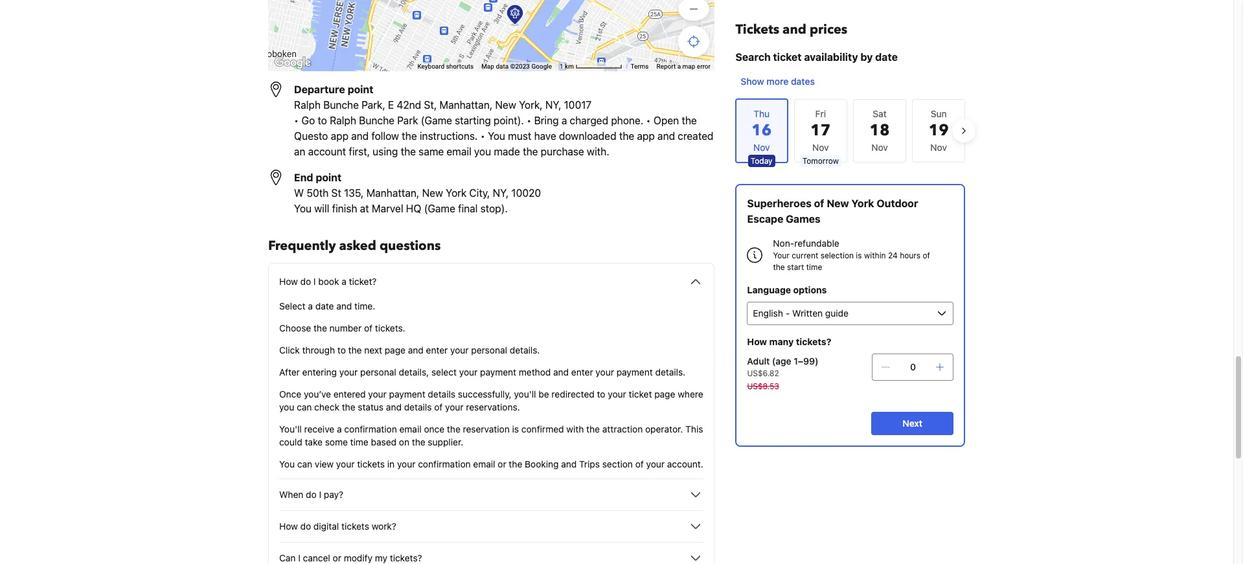 Task type: locate. For each thing, give the bounding box(es) containing it.
confirmation
[[344, 424, 397, 435], [418, 459, 471, 470]]

a inside dropdown button
[[342, 276, 346, 287]]

2 horizontal spatial i
[[319, 489, 321, 500]]

keyboard
[[417, 63, 445, 70]]

more
[[766, 76, 788, 87]]

you down could
[[279, 459, 295, 470]]

and
[[782, 21, 806, 38], [351, 130, 369, 142], [657, 130, 675, 142], [336, 301, 352, 312], [408, 345, 424, 356], [553, 367, 569, 378], [386, 402, 402, 413], [561, 459, 577, 470]]

you'll receive a confirmation email once the reservation is confirmed with the attraction operator. this could take some time based on the supplier.
[[279, 424, 703, 448]]

2 vertical spatial how
[[279, 521, 298, 532]]

personal up after entering your personal details, select your payment method and enter your payment details.
[[471, 345, 507, 356]]

this
[[685, 424, 703, 435]]

new
[[495, 99, 516, 111], [422, 187, 443, 199], [826, 198, 849, 209]]

next button
[[871, 412, 953, 435]]

(game
[[421, 115, 452, 126], [424, 203, 455, 214]]

2 horizontal spatial new
[[826, 198, 849, 209]]

can down the you've
[[297, 402, 312, 413]]

of inside superheroes of new york outdoor escape games
[[814, 198, 824, 209]]

1 vertical spatial to
[[337, 345, 346, 356]]

2 vertical spatial you
[[279, 459, 295, 470]]

payment down details,
[[389, 389, 425, 400]]

same
[[419, 146, 444, 157]]

manhattan, up marvel
[[366, 187, 419, 199]]

sat 18 nov
[[870, 108, 890, 153]]

1 vertical spatial ny,
[[493, 187, 509, 199]]

a right the bring
[[561, 115, 567, 126]]

personal
[[471, 345, 507, 356], [360, 367, 396, 378]]

attraction
[[602, 424, 643, 435]]

confirmed
[[521, 424, 564, 435]]

1 horizontal spatial bunche
[[359, 115, 395, 126]]

0 horizontal spatial i
[[298, 553, 300, 564]]

starting
[[455, 115, 491, 126]]

how do digital tickets work? button
[[279, 519, 703, 534]]

the right 'with' on the bottom left of the page
[[586, 424, 600, 435]]

app up account
[[331, 130, 348, 142]]

1 horizontal spatial payment
[[480, 367, 516, 378]]

0 vertical spatial to
[[318, 115, 327, 126]]

and left trips
[[561, 459, 577, 470]]

0 vertical spatial is
[[856, 251, 862, 260]]

2 vertical spatial email
[[473, 459, 495, 470]]

time inside you'll receive a confirmation email once the reservation is confirmed with the attraction operator. this could take some time based on the supplier.
[[350, 437, 368, 448]]

3 nov from the left
[[930, 142, 947, 153]]

the up created
[[682, 115, 697, 126]]

ticket
[[773, 51, 801, 63], [629, 389, 652, 400]]

click
[[279, 345, 300, 356]]

details up once
[[404, 402, 432, 413]]

confirmation up the based
[[344, 424, 397, 435]]

1 horizontal spatial is
[[856, 251, 862, 260]]

1 vertical spatial you
[[279, 402, 294, 413]]

payment inside once you've entered your payment details successfully, you'll be redirected to your ticket page where you can check the status and details of your reservations.
[[389, 389, 425, 400]]

1 vertical spatial time
[[350, 437, 368, 448]]

york inside end point w 50th st 135, manhattan, new york city, ny, 10020 you will finish at marvel hq (game final stop).
[[446, 187, 467, 199]]

enter up redirected
[[571, 367, 593, 378]]

york up final
[[446, 187, 467, 199]]

date down how do i book a ticket?
[[315, 301, 334, 312]]

york left outdoor
[[851, 198, 874, 209]]

tickets?
[[796, 336, 831, 347], [390, 553, 422, 564]]

email
[[447, 146, 471, 157], [399, 424, 421, 435], [473, 459, 495, 470]]

manhattan, up starting
[[439, 99, 492, 111]]

0 horizontal spatial ralph
[[294, 99, 321, 111]]

1 vertical spatial ticket
[[629, 389, 652, 400]]

1 vertical spatial or
[[333, 553, 341, 564]]

details down select
[[428, 389, 455, 400]]

confirmation inside you'll receive a confirmation email once the reservation is confirmed with the attraction operator. this could take some time based on the supplier.
[[344, 424, 397, 435]]

ny,
[[545, 99, 561, 111], [493, 187, 509, 199]]

0 horizontal spatial page
[[385, 345, 405, 356]]

is left within
[[856, 251, 862, 260]]

select a date and time.
[[279, 301, 375, 312]]

do right when
[[306, 489, 317, 500]]

a up some
[[337, 424, 342, 435]]

0 vertical spatial you
[[488, 130, 505, 142]]

non-refundable your current selection is within 24 hours of the start time
[[773, 238, 930, 272]]

0 horizontal spatial payment
[[389, 389, 425, 400]]

do left "digital"
[[300, 521, 311, 532]]

you inside how do i book a ticket? element
[[279, 459, 295, 470]]

2 horizontal spatial payment
[[616, 367, 653, 378]]

take
[[305, 437, 323, 448]]

stop).
[[480, 203, 508, 214]]

50th
[[307, 187, 329, 199]]

hours
[[900, 251, 920, 260]]

1 vertical spatial (game
[[424, 203, 455, 214]]

0 vertical spatial how
[[279, 276, 298, 287]]

details. up method
[[510, 345, 540, 356]]

the inside once you've entered your payment details successfully, you'll be redirected to your ticket page where you can check the status and details of your reservations.
[[342, 402, 355, 413]]

1 horizontal spatial or
[[498, 459, 506, 470]]

date right by
[[875, 51, 897, 63]]

and inside once you've entered your payment details successfully, you'll be redirected to your ticket page where you can check the status and details of your reservations.
[[386, 402, 402, 413]]

map data ©2023 google
[[481, 63, 552, 70]]

1 horizontal spatial new
[[495, 99, 516, 111]]

1 vertical spatial details
[[404, 402, 432, 413]]

bring
[[534, 115, 559, 126]]

1 km button
[[556, 62, 627, 71]]

york,
[[519, 99, 543, 111]]

page inside once you've entered your payment details successfully, you'll be redirected to your ticket page where you can check the status and details of your reservations.
[[654, 389, 675, 400]]

point inside end point w 50th st 135, manhattan, new york city, ny, 10020 you will finish at marvel hq (game final stop).
[[316, 172, 342, 183]]

first,
[[349, 146, 370, 157]]

of left tickets.
[[364, 323, 372, 334]]

2 vertical spatial i
[[298, 553, 300, 564]]

1 vertical spatial do
[[306, 489, 317, 500]]

you down w
[[294, 203, 312, 214]]

1 horizontal spatial enter
[[571, 367, 593, 378]]

time down the current
[[806, 262, 822, 272]]

0 horizontal spatial is
[[512, 424, 519, 435]]

1 horizontal spatial ralph
[[330, 115, 356, 126]]

nov down '18'
[[871, 142, 888, 153]]

an
[[294, 146, 305, 157]]

1 horizontal spatial email
[[447, 146, 471, 157]]

1 vertical spatial is
[[512, 424, 519, 435]]

1 horizontal spatial page
[[654, 389, 675, 400]]

0 vertical spatial can
[[297, 402, 312, 413]]

0 vertical spatial enter
[[426, 345, 448, 356]]

1 vertical spatial email
[[399, 424, 421, 435]]

pay?
[[324, 489, 343, 500]]

to right 'go'
[[318, 115, 327, 126]]

created
[[678, 130, 714, 142]]

2 horizontal spatial email
[[473, 459, 495, 470]]

0 horizontal spatial to
[[318, 115, 327, 126]]

details,
[[399, 367, 429, 378]]

bunche down departure
[[323, 99, 359, 111]]

nov down 19
[[930, 142, 947, 153]]

1 vertical spatial i
[[319, 489, 321, 500]]

tickets? up 1–99)
[[796, 336, 831, 347]]

booking
[[525, 459, 559, 470]]

and up details,
[[408, 345, 424, 356]]

us$6.82
[[747, 369, 779, 378]]

and left time.
[[336, 301, 352, 312]]

0 vertical spatial time
[[806, 262, 822, 272]]

made
[[494, 146, 520, 157]]

0 horizontal spatial confirmation
[[344, 424, 397, 435]]

york inside superheroes of new york outdoor escape games
[[851, 198, 874, 209]]

you up made
[[488, 130, 505, 142]]

enter
[[426, 345, 448, 356], [571, 367, 593, 378]]

tickets left 'in' on the bottom left of page
[[357, 459, 385, 470]]

2 nov from the left
[[871, 142, 888, 153]]

of up once
[[434, 402, 443, 413]]

1 horizontal spatial ny,
[[545, 99, 561, 111]]

a
[[677, 63, 681, 70], [561, 115, 567, 126], [342, 276, 346, 287], [308, 301, 313, 312], [337, 424, 342, 435]]

new inside end point w 50th st 135, manhattan, new york city, ny, 10020 you will finish at marvel hq (game final stop).
[[422, 187, 443, 199]]

google image
[[271, 54, 314, 71]]

new up refundable
[[826, 198, 849, 209]]

point for 50th
[[316, 172, 342, 183]]

(game right hq
[[424, 203, 455, 214]]

0 vertical spatial do
[[300, 276, 311, 287]]

region
[[725, 93, 976, 168]]

google
[[531, 63, 552, 70]]

0 vertical spatial date
[[875, 51, 897, 63]]

• left open
[[646, 115, 651, 126]]

i right can
[[298, 553, 300, 564]]

ticket up attraction
[[629, 389, 652, 400]]

using
[[373, 146, 398, 157]]

email down you'll receive a confirmation email once the reservation is confirmed with the attraction operator. this could take some time based on the supplier.
[[473, 459, 495, 470]]

0 horizontal spatial point
[[316, 172, 342, 183]]

details
[[428, 389, 455, 400], [404, 402, 432, 413]]

1 horizontal spatial nov
[[871, 142, 888, 153]]

keyboard shortcuts
[[417, 63, 474, 70]]

book
[[318, 276, 339, 287]]

1 vertical spatial personal
[[360, 367, 396, 378]]

a right book
[[342, 276, 346, 287]]

1 vertical spatial tickets
[[341, 521, 369, 532]]

or inside how do i book a ticket? element
[[498, 459, 506, 470]]

1 horizontal spatial time
[[806, 262, 822, 272]]

0 horizontal spatial tickets?
[[390, 553, 422, 564]]

confirmation down supplier.
[[418, 459, 471, 470]]

of up games
[[814, 198, 824, 209]]

0 horizontal spatial bunche
[[323, 99, 359, 111]]

point up st
[[316, 172, 342, 183]]

1 horizontal spatial i
[[313, 276, 316, 287]]

ny, inside end point w 50th st 135, manhattan, new york city, ny, 10020 you will finish at marvel hq (game final stop).
[[493, 187, 509, 199]]

go
[[301, 115, 315, 126]]

ny, up stop).
[[493, 187, 509, 199]]

method
[[519, 367, 551, 378]]

new up the point).
[[495, 99, 516, 111]]

bunche down park,
[[359, 115, 395, 126]]

i left pay?
[[319, 489, 321, 500]]

on
[[399, 437, 409, 448]]

17
[[811, 120, 831, 141]]

1 app from the left
[[331, 130, 348, 142]]

ticket up show more dates in the right of the page
[[773, 51, 801, 63]]

after entering your personal details, select your payment method and enter your payment details.
[[279, 367, 685, 378]]

keyboard shortcuts button
[[417, 62, 474, 71]]

enter up select
[[426, 345, 448, 356]]

refundable
[[794, 238, 839, 249]]

park
[[397, 115, 418, 126]]

time right some
[[350, 437, 368, 448]]

2 horizontal spatial nov
[[930, 142, 947, 153]]

park,
[[362, 99, 385, 111]]

i left book
[[313, 276, 316, 287]]

through
[[302, 345, 335, 356]]

to inside departure point ralph bunche park, e 42nd st, manhattan, new york, ny, 10017 • go to ralph bunche park (game starting point). • bring a charged phone. • open the questo app and follow the instructions. • you must have downloaded the app and created an account first, using the same email you made the purchase with.
[[318, 115, 327, 126]]

point up park,
[[348, 84, 373, 95]]

0 vertical spatial email
[[447, 146, 471, 157]]

1 vertical spatial confirmation
[[418, 459, 471, 470]]

24
[[888, 251, 897, 260]]

a inside you'll receive a confirmation email once the reservation is confirmed with the attraction operator. this could take some time based on the supplier.
[[337, 424, 342, 435]]

when do i pay? button
[[279, 487, 703, 503]]

page
[[385, 345, 405, 356], [654, 389, 675, 400]]

nov inside fri 17 nov tomorrow
[[812, 142, 829, 153]]

nov up tomorrow
[[812, 142, 829, 153]]

0 horizontal spatial ticket
[[629, 389, 652, 400]]

payment up successfully,
[[480, 367, 516, 378]]

1 horizontal spatial app
[[637, 130, 655, 142]]

manhattan, inside departure point ralph bunche park, e 42nd st, manhattan, new york, ny, 10017 • go to ralph bunche park (game starting point). • bring a charged phone. • open the questo app and follow the instructions. • you must have downloaded the app and created an account first, using the same email you made the purchase with.
[[439, 99, 492, 111]]

0 horizontal spatial manhattan,
[[366, 187, 419, 199]]

1 vertical spatial details.
[[655, 367, 685, 378]]

trips
[[579, 459, 600, 470]]

0 vertical spatial tickets
[[357, 459, 385, 470]]

0 horizontal spatial york
[[446, 187, 467, 199]]

135,
[[344, 187, 364, 199]]

email inside you'll receive a confirmation email once the reservation is confirmed with the attraction operator. this could take some time based on the supplier.
[[399, 424, 421, 435]]

1 can from the top
[[297, 402, 312, 413]]

0 vertical spatial or
[[498, 459, 506, 470]]

nov for 17
[[812, 142, 829, 153]]

0 horizontal spatial you
[[279, 402, 294, 413]]

1 horizontal spatial manhattan,
[[439, 99, 492, 111]]

0 vertical spatial you
[[474, 146, 491, 157]]

the left the next
[[348, 345, 362, 356]]

point for bunche
[[348, 84, 373, 95]]

time
[[806, 262, 822, 272], [350, 437, 368, 448]]

page right the next
[[385, 345, 405, 356]]

questions
[[380, 237, 441, 255]]

how for how do digital tickets work?
[[279, 521, 298, 532]]

do for pay?
[[306, 489, 317, 500]]

1 horizontal spatial tickets?
[[796, 336, 831, 347]]

1 vertical spatial point
[[316, 172, 342, 183]]

ny, inside departure point ralph bunche park, e 42nd st, manhattan, new york, ny, 10017 • go to ralph bunche park (game starting point). • bring a charged phone. • open the questo app and follow the instructions. • you must have downloaded the app and created an account first, using the same email you made the purchase with.
[[545, 99, 561, 111]]

©2023
[[510, 63, 530, 70]]

point inside departure point ralph bunche park, e 42nd st, manhattan, new york, ny, 10017 • go to ralph bunche park (game starting point). • bring a charged phone. • open the questo app and follow the instructions. • you must have downloaded the app and created an account first, using the same email you made the purchase with.
[[348, 84, 373, 95]]

or down you'll receive a confirmation email once the reservation is confirmed with the attraction operator. this could take some time based on the supplier.
[[498, 459, 506, 470]]

0 vertical spatial ralph
[[294, 99, 321, 111]]

2 horizontal spatial to
[[597, 389, 605, 400]]

tickets? right my
[[390, 553, 422, 564]]

ralph
[[294, 99, 321, 111], [330, 115, 356, 126]]

the left same
[[401, 146, 416, 157]]

tickets left work?
[[341, 521, 369, 532]]

email up on
[[399, 424, 421, 435]]

0 vertical spatial bunche
[[323, 99, 359, 111]]

ralph up 'go'
[[294, 99, 321, 111]]

the down your
[[773, 262, 785, 272]]

1 horizontal spatial point
[[348, 84, 373, 95]]

you'll
[[514, 389, 536, 400]]

your
[[450, 345, 469, 356], [339, 367, 358, 378], [459, 367, 478, 378], [596, 367, 614, 378], [368, 389, 387, 400], [608, 389, 626, 400], [445, 402, 463, 413], [336, 459, 355, 470], [397, 459, 416, 470], [646, 459, 665, 470]]

2 vertical spatial to
[[597, 389, 605, 400]]

0 horizontal spatial email
[[399, 424, 421, 435]]

(game inside end point w 50th st 135, manhattan, new york city, ny, 10020 you will finish at marvel hq (game final stop).
[[424, 203, 455, 214]]

report
[[656, 63, 676, 70]]

tickets
[[357, 459, 385, 470], [341, 521, 369, 532]]

is left confirmed
[[512, 424, 519, 435]]

0 vertical spatial details.
[[510, 345, 540, 356]]

ny, up the bring
[[545, 99, 561, 111]]

0 vertical spatial ny,
[[545, 99, 561, 111]]

1 nov from the left
[[812, 142, 829, 153]]

date inside how do i book a ticket? element
[[315, 301, 334, 312]]

how do i book a ticket? element
[[279, 290, 703, 471]]

tomorrow
[[802, 156, 839, 166]]

how up 'select'
[[279, 276, 298, 287]]

how up the 'adult'
[[747, 336, 767, 347]]

do left book
[[300, 276, 311, 287]]

1 vertical spatial you
[[294, 203, 312, 214]]

sun 19 nov
[[929, 108, 949, 153]]

nov inside the sat 18 nov
[[871, 142, 888, 153]]

of inside once you've entered your payment details successfully, you'll be redirected to your ticket page where you can check the status and details of your reservations.
[[434, 402, 443, 413]]

to down 'choose the number of tickets.' at the bottom left
[[337, 345, 346, 356]]

1 horizontal spatial you
[[474, 146, 491, 157]]

of right hours
[[922, 251, 930, 260]]

1 horizontal spatial date
[[875, 51, 897, 63]]

1 vertical spatial page
[[654, 389, 675, 400]]

can left view
[[297, 459, 312, 470]]

(game down st,
[[421, 115, 452, 126]]

0 vertical spatial details
[[428, 389, 455, 400]]

0 vertical spatial ticket
[[773, 51, 801, 63]]

adult (age 1–99) us$6.82
[[747, 356, 818, 378]]

select
[[279, 301, 305, 312]]

app down phone.
[[637, 130, 655, 142]]

is inside you'll receive a confirmation email once the reservation is confirmed with the attraction operator. this could take some time based on the supplier.
[[512, 424, 519, 435]]

or right cancel
[[333, 553, 341, 564]]

0 horizontal spatial ny,
[[493, 187, 509, 199]]

0 vertical spatial i
[[313, 276, 316, 287]]

you down once
[[279, 402, 294, 413]]

details. up the where
[[655, 367, 685, 378]]

you inside departure point ralph bunche park, e 42nd st, manhattan, new york, ny, 10017 • go to ralph bunche park (game starting point). • bring a charged phone. • open the questo app and follow the instructions. • you must have downloaded the app and created an account first, using the same email you made the purchase with.
[[488, 130, 505, 142]]

1 vertical spatial ralph
[[330, 115, 356, 126]]

and up first,
[[351, 130, 369, 142]]

payment up attraction
[[616, 367, 653, 378]]

2 can from the top
[[297, 459, 312, 470]]

1 vertical spatial enter
[[571, 367, 593, 378]]

page left the where
[[654, 389, 675, 400]]

to right redirected
[[597, 389, 605, 400]]

a right 'select'
[[308, 301, 313, 312]]

0 horizontal spatial details.
[[510, 345, 540, 356]]

email down the instructions. on the left of the page
[[447, 146, 471, 157]]

0 horizontal spatial nov
[[812, 142, 829, 153]]

nov inside sun 19 nov
[[930, 142, 947, 153]]

the down 'entered'
[[342, 402, 355, 413]]

1 horizontal spatial york
[[851, 198, 874, 209]]

point
[[348, 84, 373, 95], [316, 172, 342, 183]]

time.
[[354, 301, 375, 312]]

marvel
[[372, 203, 403, 214]]

point).
[[494, 115, 524, 126]]

how up can
[[279, 521, 298, 532]]

map
[[682, 63, 695, 70]]

1 vertical spatial tickets?
[[390, 553, 422, 564]]

terms
[[631, 63, 649, 70]]

how for how many tickets?
[[747, 336, 767, 347]]

can i cancel or modify my tickets? button
[[279, 551, 703, 564]]

view
[[315, 459, 334, 470]]

to inside once you've entered your payment details successfully, you'll be redirected to your ticket page where you can check the status and details of your reservations.
[[597, 389, 605, 400]]



Task type: vqa. For each thing, say whether or not it's contained in the screenshot.
middle email
yes



Task type: describe. For each thing, give the bounding box(es) containing it.
0 horizontal spatial enter
[[426, 345, 448, 356]]

where
[[678, 389, 703, 400]]

• down starting
[[480, 130, 485, 142]]

new inside departure point ralph bunche park, e 42nd st, manhattan, new york, ny, 10017 • go to ralph bunche park (game starting point). • bring a charged phone. • open the questo app and follow the instructions. • you must have downloaded the app and created an account first, using the same email you made the purchase with.
[[495, 99, 516, 111]]

terms link
[[631, 63, 649, 70]]

w
[[294, 187, 304, 199]]

you inside departure point ralph bunche park, e 42nd st, manhattan, new york, ny, 10017 • go to ralph bunche park (game starting point). • bring a charged phone. • open the questo app and follow the instructions. • you must have downloaded the app and created an account first, using the same email you made the purchase with.
[[474, 146, 491, 157]]

of inside the non-refundable your current selection is within 24 hours of the start time
[[922, 251, 930, 260]]

many
[[769, 336, 793, 347]]

superheroes of new york outdoor escape games
[[747, 198, 918, 225]]

1 horizontal spatial confirmation
[[418, 459, 471, 470]]

(game inside departure point ralph bunche park, e 42nd st, manhattan, new york, ny, 10017 • go to ralph bunche park (game starting point). • bring a charged phone. • open the questo app and follow the instructions. • you must have downloaded the app and created an account first, using the same email you made the purchase with.
[[421, 115, 452, 126]]

ticket?
[[349, 276, 377, 287]]

the left booking
[[509, 459, 522, 470]]

i for pay?
[[319, 489, 321, 500]]

e
[[388, 99, 394, 111]]

downloaded
[[559, 130, 616, 142]]

how do digital tickets work?
[[279, 521, 396, 532]]

new inside superheroes of new york outdoor escape games
[[826, 198, 849, 209]]

nov for 19
[[930, 142, 947, 153]]

of right section
[[635, 459, 644, 470]]

or inside "dropdown button"
[[333, 553, 341, 564]]

1 km
[[560, 63, 575, 70]]

time inside the non-refundable your current selection is within 24 hours of the start time
[[806, 262, 822, 272]]

the down phone.
[[619, 130, 634, 142]]

and left prices
[[782, 21, 806, 38]]

instructions.
[[420, 130, 478, 142]]

reservations.
[[466, 402, 520, 413]]

outdoor
[[876, 198, 918, 209]]

tickets inside how do i book a ticket? element
[[357, 459, 385, 470]]

is inside the non-refundable your current selection is within 24 hours of the start time
[[856, 251, 862, 260]]

1 horizontal spatial details.
[[655, 367, 685, 378]]

frequently
[[268, 237, 336, 255]]

1 vertical spatial bunche
[[359, 115, 395, 126]]

the inside the non-refundable your current selection is within 24 hours of the start time
[[773, 262, 785, 272]]

can
[[279, 553, 296, 564]]

a inside departure point ralph bunche park, e 42nd st, manhattan, new york, ny, 10017 • go to ralph bunche park (game starting point). • bring a charged phone. • open the questo app and follow the instructions. • you must have downloaded the app and created an account first, using the same email you made the purchase with.
[[561, 115, 567, 126]]

must
[[508, 130, 531, 142]]

2 app from the left
[[637, 130, 655, 142]]

ticket inside once you've entered your payment details successfully, you'll be redirected to your ticket page where you can check the status and details of your reservations.
[[629, 389, 652, 400]]

will
[[314, 203, 329, 214]]

within
[[864, 251, 886, 260]]

0 horizontal spatial personal
[[360, 367, 396, 378]]

questo
[[294, 130, 328, 142]]

fri
[[815, 108, 826, 119]]

i inside "dropdown button"
[[298, 553, 300, 564]]

tickets inside dropdown button
[[341, 521, 369, 532]]

manhattan, inside end point w 50th st 135, manhattan, new york city, ny, 10020 you will finish at marvel hq (game final stop).
[[366, 187, 419, 199]]

once you've entered your payment details successfully, you'll be redirected to your ticket page where you can check the status and details of your reservations.
[[279, 389, 703, 413]]

the up supplier.
[[447, 424, 460, 435]]

departure point ralph bunche park, e 42nd st, manhattan, new york, ny, 10017 • go to ralph bunche park (game starting point). • bring a charged phone. • open the questo app and follow the instructions. • you must have downloaded the app and created an account first, using the same email you made the purchase with.
[[294, 84, 714, 157]]

fri 17 nov tomorrow
[[802, 108, 839, 166]]

sat
[[873, 108, 887, 119]]

0
[[910, 361, 916, 372]]

how do i book a ticket?
[[279, 276, 377, 287]]

(age
[[772, 356, 791, 367]]

be
[[539, 389, 549, 400]]

the right on
[[412, 437, 425, 448]]

how many tickets?
[[747, 336, 831, 347]]

10020
[[511, 187, 541, 199]]

you inside end point w 50th st 135, manhattan, new york city, ny, 10020 you will finish at marvel hq (game final stop).
[[294, 203, 312, 214]]

1 horizontal spatial to
[[337, 345, 346, 356]]

19
[[929, 120, 949, 141]]

km
[[565, 63, 574, 70]]

tickets and prices
[[735, 21, 847, 38]]

the down park
[[402, 130, 417, 142]]

map region
[[221, 0, 718, 203]]

options
[[793, 284, 826, 295]]

email inside departure point ralph bunche park, e 42nd st, manhattan, new york, ny, 10017 • go to ralph bunche park (game starting point). • bring a charged phone. • open the questo app and follow the instructions. • you must have downloaded the app and created an account first, using the same email you made the purchase with.
[[447, 146, 471, 157]]

can i cancel or modify my tickets?
[[279, 553, 422, 564]]

search ticket availability by date
[[735, 51, 897, 63]]

the down must in the left of the page
[[523, 146, 538, 157]]

open
[[654, 115, 679, 126]]

a left map
[[677, 63, 681, 70]]

charged
[[570, 115, 608, 126]]

after
[[279, 367, 300, 378]]

dates
[[791, 76, 814, 87]]

redirected
[[552, 389, 595, 400]]

and down open
[[657, 130, 675, 142]]

and up redirected
[[553, 367, 569, 378]]

modify
[[344, 553, 372, 564]]

1–99)
[[793, 356, 818, 367]]

10017
[[564, 99, 592, 111]]

report a map error link
[[656, 63, 711, 70]]

search
[[735, 51, 770, 63]]

choose
[[279, 323, 311, 334]]

language options
[[747, 284, 826, 295]]

report a map error
[[656, 63, 711, 70]]

st,
[[424, 99, 437, 111]]

selection
[[820, 251, 853, 260]]

nov for 18
[[871, 142, 888, 153]]

choose the number of tickets.
[[279, 323, 405, 334]]

you can view your tickets in your confirmation email or the booking and trips section of your account.
[[279, 459, 703, 470]]

language
[[747, 284, 791, 295]]

42nd
[[397, 99, 421, 111]]

number
[[329, 323, 362, 334]]

cancel
[[303, 553, 330, 564]]

once
[[424, 424, 444, 435]]

when
[[279, 489, 303, 500]]

you inside once you've entered your payment details successfully, you'll be redirected to your ticket page where you can check the status and details of your reservations.
[[279, 402, 294, 413]]

departure
[[294, 84, 345, 95]]

next
[[902, 418, 922, 429]]

data
[[496, 63, 509, 70]]

follow
[[371, 130, 399, 142]]

st
[[331, 187, 341, 199]]

the up through
[[314, 323, 327, 334]]

do for tickets
[[300, 521, 311, 532]]

click through to the next page and enter your personal details.
[[279, 345, 540, 356]]

do for book
[[300, 276, 311, 287]]

how for how do i book a ticket?
[[279, 276, 298, 287]]

have
[[534, 130, 556, 142]]

1 horizontal spatial ticket
[[773, 51, 801, 63]]

section
[[602, 459, 633, 470]]

18
[[870, 120, 890, 141]]

phone.
[[611, 115, 643, 126]]

• left 'go'
[[294, 115, 299, 126]]

some
[[325, 437, 348, 448]]

based
[[371, 437, 396, 448]]

can inside once you've entered your payment details successfully, you'll be redirected to your ticket page where you can check the status and details of your reservations.
[[297, 402, 312, 413]]

0 vertical spatial tickets?
[[796, 336, 831, 347]]

final
[[458, 203, 478, 214]]

show more dates button
[[735, 70, 820, 93]]

0 vertical spatial page
[[385, 345, 405, 356]]

• down 'york,'
[[527, 115, 531, 126]]

reservation
[[463, 424, 510, 435]]

region containing 17
[[725, 93, 976, 168]]

0 vertical spatial personal
[[471, 345, 507, 356]]

i for book
[[313, 276, 316, 287]]

account
[[308, 146, 346, 157]]

start
[[787, 262, 804, 272]]

status
[[358, 402, 384, 413]]

current
[[791, 251, 818, 260]]

tickets? inside "dropdown button"
[[390, 553, 422, 564]]

show more dates
[[740, 76, 814, 87]]

in
[[387, 459, 395, 470]]

your
[[773, 251, 789, 260]]

1
[[560, 63, 563, 70]]

with.
[[587, 146, 609, 157]]



